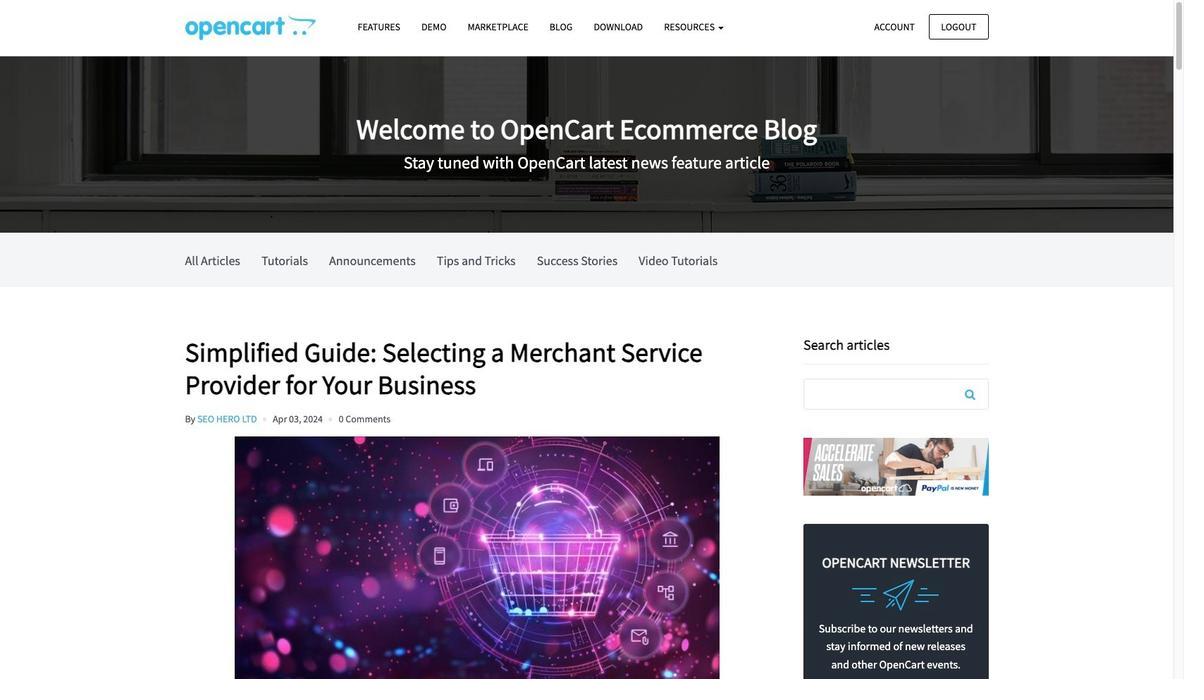 Task type: describe. For each thing, give the bounding box(es) containing it.
opencart - blog image
[[185, 15, 316, 40]]

simplified guide: selecting a merchant service provider for your business image
[[185, 436, 769, 679]]



Task type: locate. For each thing, give the bounding box(es) containing it.
search image
[[966, 389, 976, 400]]

None text field
[[805, 379, 989, 409]]



Task type: vqa. For each thing, say whether or not it's contained in the screenshot.
OpenCart - Blog image
yes



